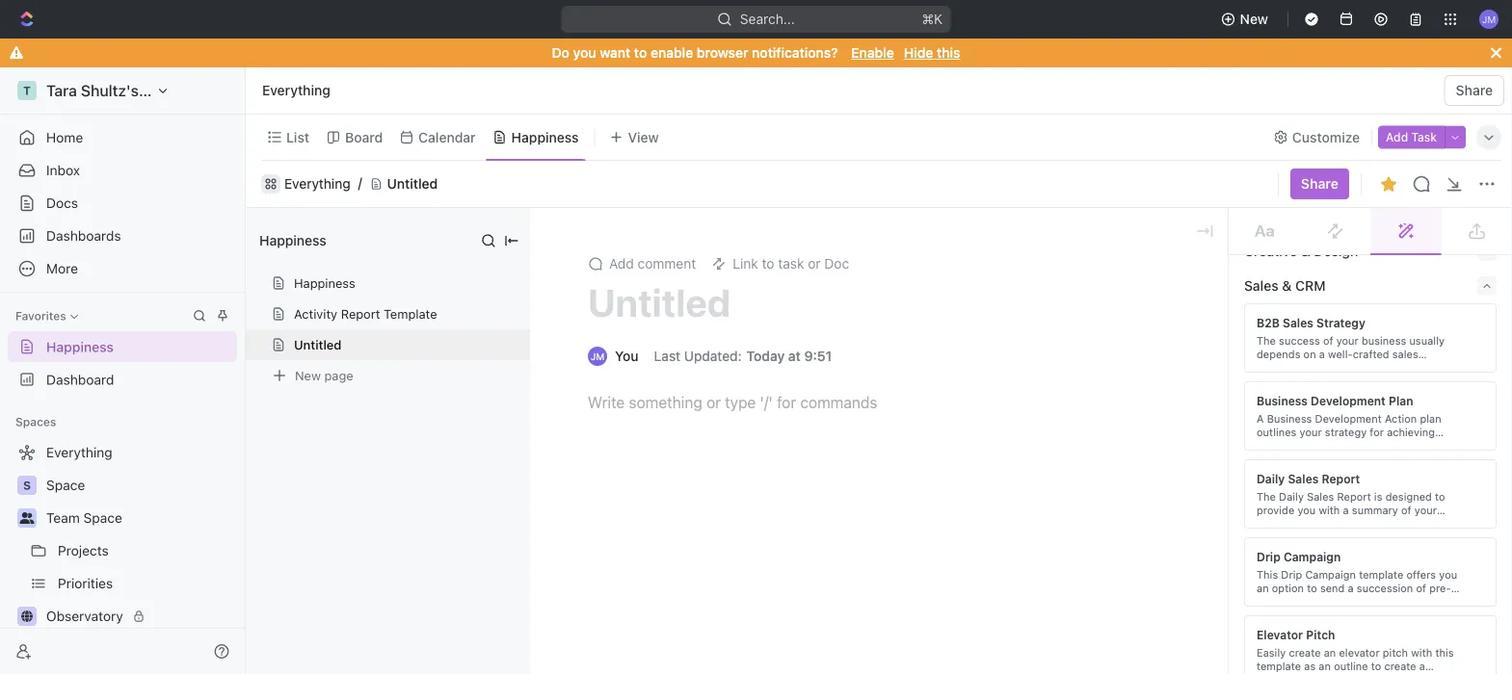 Task type: locate. For each thing, give the bounding box(es) containing it.
space up the projects
[[83, 510, 122, 526]]

b2b sales strategy
[[1257, 316, 1365, 330]]

do you want to enable browser notifications? enable hide this
[[552, 45, 960, 61]]

0 horizontal spatial add
[[609, 256, 634, 272]]

list link
[[282, 124, 309, 151]]

add inside button
[[1386, 131, 1408, 144]]

development
[[1311, 394, 1386, 408]]

0 vertical spatial report
[[341, 307, 380, 321]]

list
[[286, 129, 309, 145]]

0 vertical spatial share
[[1456, 82, 1493, 98]]

you
[[573, 45, 596, 61]]

happiness
[[511, 129, 579, 145], [259, 233, 327, 249], [294, 276, 355, 291], [46, 339, 114, 355]]

this
[[937, 45, 960, 61]]

page
[[324, 369, 353, 383]]

share inside button
[[1456, 82, 1493, 98]]

& left crm
[[1282, 278, 1292, 294]]

view button
[[603, 115, 665, 160]]

happiness inside sidebar navigation
[[46, 339, 114, 355]]

more button
[[8, 253, 237, 284]]

tree
[[8, 438, 237, 675]]

enable
[[851, 45, 894, 61]]

untitled down calendar link
[[387, 176, 438, 192]]

untitled down activity
[[294, 338, 342, 352]]

0 horizontal spatial &
[[1282, 278, 1292, 294]]

untitled
[[387, 176, 438, 192], [588, 280, 731, 325], [294, 338, 342, 352]]

new inside button
[[1240, 11, 1268, 27]]

1 horizontal spatial to
[[762, 256, 774, 272]]

to right link
[[762, 256, 774, 272]]

0 vertical spatial &
[[1301, 243, 1310, 259]]

view button
[[603, 124, 665, 151]]

1 vertical spatial everything link
[[284, 176, 350, 192]]

0 horizontal spatial to
[[634, 45, 647, 61]]

last updated: today at 9:51
[[654, 348, 832, 364]]

home link
[[8, 122, 237, 153]]

& left design in the right of the page
[[1301, 243, 1310, 259]]

2 vertical spatial untitled
[[294, 338, 342, 352]]

everything link up "space" link
[[8, 438, 233, 468]]

add left task
[[1386, 131, 1408, 144]]

docs link
[[8, 188, 237, 219]]

campaign
[[1284, 550, 1341, 564]]

2 vertical spatial everything
[[46, 445, 112, 461]]

sales right b2b
[[1283, 316, 1313, 330]]

notifications?
[[752, 45, 838, 61]]

you
[[615, 348, 639, 364]]

tree inside sidebar navigation
[[8, 438, 237, 675]]

space inside "link"
[[83, 510, 122, 526]]

1 horizontal spatial add
[[1386, 131, 1408, 144]]

board
[[345, 129, 383, 145]]

1 horizontal spatial &
[[1301, 243, 1310, 259]]

jm left you
[[591, 351, 604, 362]]

untitled down add comment
[[588, 280, 731, 325]]

space up team at the left bottom
[[46, 478, 85, 493]]

0 vertical spatial to
[[634, 45, 647, 61]]

1 vertical spatial happiness link
[[8, 332, 237, 362]]

1 vertical spatial add
[[609, 256, 634, 272]]

report
[[341, 307, 380, 321], [1322, 472, 1360, 486]]

everything inside tree
[[46, 445, 112, 461]]

1 vertical spatial new
[[295, 369, 321, 383]]

last
[[654, 348, 680, 364]]

sales right daily
[[1288, 472, 1319, 486]]

1 vertical spatial space
[[83, 510, 122, 526]]

1 horizontal spatial untitled
[[387, 176, 438, 192]]

1 horizontal spatial jm
[[1482, 13, 1496, 24]]

0 horizontal spatial share
[[1301, 176, 1339, 192]]

1 vertical spatial everything
[[284, 176, 350, 192]]

happiness link down do
[[508, 124, 579, 151]]

new for new
[[1240, 11, 1268, 27]]

1 horizontal spatial new
[[1240, 11, 1268, 27]]

to right want
[[634, 45, 647, 61]]

share down jm dropdown button
[[1456, 82, 1493, 98]]

1 horizontal spatial happiness link
[[508, 124, 579, 151]]

add task
[[1386, 131, 1437, 144]]

0 horizontal spatial jm
[[591, 351, 604, 362]]

& for creative
[[1301, 243, 1310, 259]]

activity
[[294, 307, 337, 321]]

everything up list on the top left of the page
[[262, 82, 330, 98]]

calendar
[[418, 129, 476, 145]]

1 vertical spatial sales
[[1283, 316, 1313, 330]]

2 vertical spatial everything link
[[8, 438, 233, 468]]

new for new page
[[295, 369, 321, 383]]

2 horizontal spatial untitled
[[588, 280, 731, 325]]

space
[[46, 478, 85, 493], [83, 510, 122, 526]]

favorites
[[15, 309, 66, 323]]

link to task or doc
[[733, 256, 849, 272]]

jm up share button at the top right
[[1482, 13, 1496, 24]]

0 horizontal spatial happiness link
[[8, 332, 237, 362]]

favorites button
[[8, 305, 86, 328]]

1 vertical spatial untitled
[[588, 280, 731, 325]]

everything link up list on the top left of the page
[[257, 79, 335, 102]]

business development plan
[[1257, 394, 1413, 408]]

add
[[1386, 131, 1408, 144], [609, 256, 634, 272]]

dashboard
[[46, 372, 114, 388]]

1 vertical spatial report
[[1322, 472, 1360, 486]]

more
[[46, 261, 78, 277]]

sales down creative
[[1244, 278, 1279, 294]]

add left comment
[[609, 256, 634, 272]]

drip campaign
[[1257, 550, 1341, 564]]

0 horizontal spatial untitled
[[294, 338, 342, 352]]

happiness link up dashboard link
[[8, 332, 237, 362]]

observatory link
[[46, 601, 233, 632]]

sidebar navigation
[[0, 67, 250, 675]]

tree containing everything
[[8, 438, 237, 675]]

&
[[1301, 243, 1310, 259], [1282, 278, 1292, 294]]

plan
[[1389, 394, 1413, 408]]

report right daily
[[1322, 472, 1360, 486]]

everything down list on the top left of the page
[[284, 176, 350, 192]]

crm
[[1295, 278, 1326, 294]]

0 vertical spatial add
[[1386, 131, 1408, 144]]

team
[[46, 510, 80, 526]]

0 vertical spatial everything
[[262, 82, 330, 98]]

business
[[1257, 394, 1308, 408]]

0 vertical spatial everything link
[[257, 79, 335, 102]]

0 vertical spatial space
[[46, 478, 85, 493]]

priorities
[[58, 576, 113, 592]]

& for sales
[[1282, 278, 1292, 294]]

share down customize button
[[1301, 176, 1339, 192]]

9:51
[[804, 348, 832, 364]]

report right activity
[[341, 307, 380, 321]]

everything link
[[257, 79, 335, 102], [284, 176, 350, 192], [8, 438, 233, 468]]

1 vertical spatial to
[[762, 256, 774, 272]]

elevator pitch
[[1257, 628, 1335, 642]]

0 vertical spatial jm
[[1482, 13, 1496, 24]]

everything down spaces
[[46, 445, 112, 461]]

customize
[[1292, 129, 1360, 145]]

today
[[746, 348, 785, 364]]

t
[[23, 84, 31, 97]]

1 horizontal spatial share
[[1456, 82, 1493, 98]]

everything
[[262, 82, 330, 98], [284, 176, 350, 192], [46, 445, 112, 461]]

sales
[[1244, 278, 1279, 294], [1283, 316, 1313, 330], [1288, 472, 1319, 486]]

1 vertical spatial &
[[1282, 278, 1292, 294]]

everything for topmost everything link
[[262, 82, 330, 98]]

everything link down list on the top left of the page
[[284, 176, 350, 192]]

view
[[628, 129, 659, 145]]

2 vertical spatial sales
[[1288, 472, 1319, 486]]

0 vertical spatial new
[[1240, 11, 1268, 27]]

0 horizontal spatial new
[[295, 369, 321, 383]]

task
[[778, 256, 804, 272]]

calendar link
[[415, 124, 476, 151]]

add for add comment
[[609, 256, 634, 272]]



Task type: vqa. For each thing, say whether or not it's contained in the screenshot.
Edit Task Name text field
no



Task type: describe. For each thing, give the bounding box(es) containing it.
strategy
[[1317, 316, 1365, 330]]

0 horizontal spatial report
[[341, 307, 380, 321]]

space link
[[46, 470, 233, 501]]

tara shultz's workspace
[[46, 81, 223, 100]]

task
[[1411, 131, 1437, 144]]

tara
[[46, 81, 77, 100]]

priorities link
[[58, 569, 233, 599]]

workspace
[[143, 81, 223, 100]]

customize button
[[1267, 124, 1366, 151]]

doc
[[824, 256, 849, 272]]

everything for the middle everything link
[[284, 176, 350, 192]]

add for add task
[[1386, 131, 1408, 144]]

1 vertical spatial jm
[[591, 351, 604, 362]]

inbox
[[46, 162, 80, 178]]

or
[[808, 256, 821, 272]]

home
[[46, 130, 83, 146]]

everything for bottommost everything link
[[46, 445, 112, 461]]

activity report template
[[294, 307, 437, 321]]

jm inside jm dropdown button
[[1482, 13, 1496, 24]]

link
[[733, 256, 758, 272]]

add comment
[[609, 256, 696, 272]]

0 vertical spatial sales
[[1244, 278, 1279, 294]]

board link
[[341, 124, 383, 151]]

1 vertical spatial share
[[1301, 176, 1339, 192]]

globe image
[[21, 611, 33, 623]]

observatory
[[46, 609, 123, 624]]

dashboards
[[46, 228, 121, 244]]

tara shultz's workspace, , element
[[17, 81, 37, 100]]

creative
[[1244, 243, 1297, 259]]

new page
[[295, 369, 353, 383]]

updated:
[[684, 348, 742, 364]]

1 horizontal spatial report
[[1322, 472, 1360, 486]]

add task button
[[1378, 126, 1445, 149]]

at
[[788, 348, 801, 364]]

shultz's
[[81, 81, 139, 100]]

sales & crm
[[1244, 278, 1326, 294]]

browser
[[697, 45, 748, 61]]

creative & design
[[1244, 243, 1358, 259]]

⌘k
[[922, 11, 943, 27]]

daily
[[1257, 472, 1285, 486]]

new button
[[1213, 4, 1280, 35]]

b2b
[[1257, 316, 1280, 330]]

daily sales report
[[1257, 472, 1360, 486]]

dashboard link
[[8, 364, 237, 395]]

0 vertical spatial happiness link
[[508, 124, 579, 151]]

enable
[[650, 45, 693, 61]]

projects
[[58, 543, 109, 559]]

comment
[[638, 256, 696, 272]]

do
[[552, 45, 569, 61]]

inbox link
[[8, 155, 237, 186]]

s
[[23, 479, 31, 492]]

drip
[[1257, 550, 1281, 564]]

pitch
[[1306, 628, 1335, 642]]

hide
[[904, 45, 933, 61]]

dashboards link
[[8, 221, 237, 252]]

elevator
[[1257, 628, 1303, 642]]

link to task or doc button
[[704, 251, 857, 278]]

spaces
[[15, 415, 56, 429]]

user group image
[[20, 513, 34, 524]]

0 vertical spatial untitled
[[387, 176, 438, 192]]

share button
[[1444, 75, 1504, 106]]

space, , element
[[17, 476, 37, 495]]

sales for b2b
[[1283, 316, 1313, 330]]

sales for daily
[[1288, 472, 1319, 486]]

want
[[600, 45, 631, 61]]

jm button
[[1474, 4, 1504, 35]]

docs
[[46, 195, 78, 211]]

team space
[[46, 510, 122, 526]]

team space link
[[46, 503, 233, 534]]

template
[[384, 307, 437, 321]]

design
[[1314, 243, 1358, 259]]

search...
[[740, 11, 795, 27]]

to inside dropdown button
[[762, 256, 774, 272]]

projects link
[[58, 536, 233, 567]]



